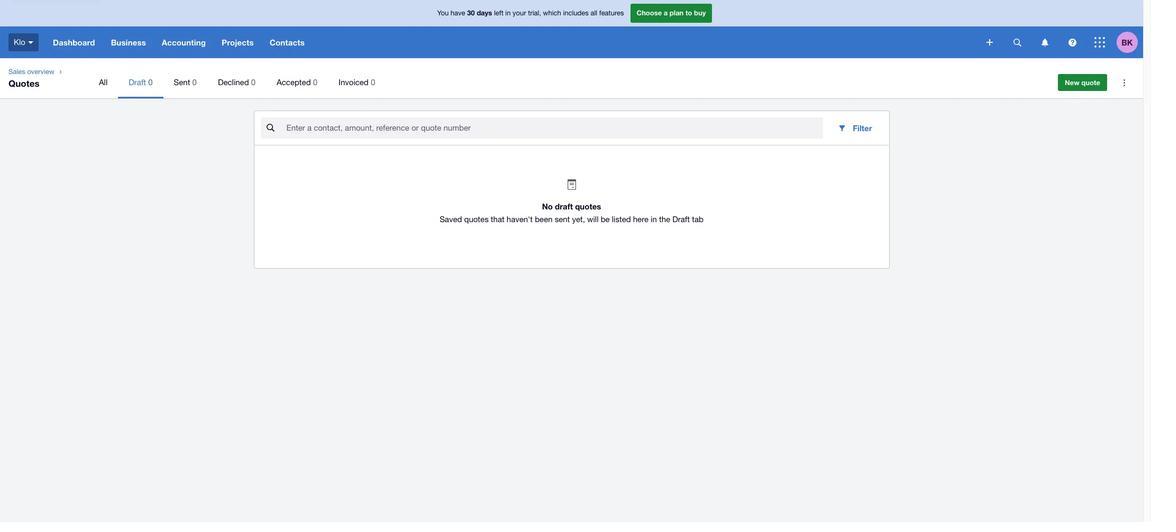Task type: locate. For each thing, give the bounding box(es) containing it.
business
[[111, 38, 146, 47]]

0 right invoiced on the left top
[[371, 78, 375, 87]]

invoiced 0
[[339, 78, 375, 87]]

menu inside the quotes element
[[88, 67, 1044, 98]]

2 0 from the left
[[192, 78, 197, 87]]

business button
[[103, 26, 154, 58]]

menu
[[88, 67, 1044, 98]]

navigation inside banner
[[45, 26, 979, 58]]

that
[[491, 215, 505, 224]]

1 vertical spatial draft
[[673, 215, 690, 224]]

filter button
[[830, 117, 881, 139]]

quote
[[1082, 78, 1101, 87]]

svg image
[[1095, 37, 1105, 48], [1042, 38, 1049, 46]]

navigation containing dashboard
[[45, 26, 979, 58]]

4 0 from the left
[[313, 78, 318, 87]]

menu containing all
[[88, 67, 1044, 98]]

declined 0
[[218, 78, 256, 87]]

0 right sent
[[192, 78, 197, 87]]

0 horizontal spatial quotes
[[464, 215, 489, 224]]

0 right accepted
[[313, 78, 318, 87]]

in right left
[[506, 9, 511, 17]]

have
[[451, 9, 465, 17]]

30
[[467, 9, 475, 17]]

you have 30 days left in your trial, which includes all features
[[437, 9, 624, 17]]

trial,
[[528, 9, 541, 17]]

1 horizontal spatial draft
[[673, 215, 690, 224]]

0 vertical spatial draft
[[129, 78, 146, 87]]

new quote link
[[1058, 74, 1108, 91]]

0
[[148, 78, 153, 87], [192, 78, 197, 87], [251, 78, 256, 87], [313, 78, 318, 87], [371, 78, 375, 87]]

5 0 from the left
[[371, 78, 375, 87]]

all
[[591, 9, 598, 17]]

you
[[437, 9, 449, 17]]

accepted
[[277, 78, 311, 87]]

in left 'the'
[[651, 215, 657, 224]]

klo
[[14, 37, 25, 46]]

plan
[[670, 9, 684, 17]]

0 vertical spatial quotes
[[575, 202, 601, 211]]

draft right all
[[129, 78, 146, 87]]

tab
[[692, 215, 704, 224]]

0 vertical spatial in
[[506, 9, 511, 17]]

all link
[[88, 67, 118, 98]]

in inside no draft quotes saved quotes that haven't been sent yet, will be listed here in the draft tab
[[651, 215, 657, 224]]

0 for invoiced 0
[[371, 78, 375, 87]]

1 horizontal spatial in
[[651, 215, 657, 224]]

choose a plan to buy
[[637, 9, 706, 17]]

draft right 'the'
[[673, 215, 690, 224]]

draft
[[129, 78, 146, 87], [673, 215, 690, 224]]

filter
[[853, 123, 872, 133]]

0 left sent
[[148, 78, 153, 87]]

a
[[664, 9, 668, 17]]

sent 0
[[174, 78, 197, 87]]

the
[[659, 215, 670, 224]]

in
[[506, 9, 511, 17], [651, 215, 657, 224]]

quotes up will
[[575, 202, 601, 211]]

draft 0
[[129, 78, 153, 87]]

3 0 from the left
[[251, 78, 256, 87]]

bk button
[[1117, 26, 1143, 58]]

1 0 from the left
[[148, 78, 153, 87]]

sent
[[555, 215, 570, 224]]

navigation
[[45, 26, 979, 58]]

accounting button
[[154, 26, 214, 58]]

buy
[[694, 9, 706, 17]]

svg image
[[1014, 38, 1022, 46], [1069, 38, 1077, 46], [987, 39, 993, 46], [28, 41, 33, 44]]

banner
[[0, 0, 1143, 58]]

sales
[[8, 68, 25, 76]]

1 vertical spatial quotes
[[464, 215, 489, 224]]

haven't
[[507, 215, 533, 224]]

0 right declined
[[251, 78, 256, 87]]

banner containing bk
[[0, 0, 1143, 58]]

0 horizontal spatial in
[[506, 9, 511, 17]]

projects
[[222, 38, 254, 47]]

quotes left the that
[[464, 215, 489, 224]]

to
[[686, 9, 692, 17]]

new
[[1065, 78, 1080, 87]]

klo button
[[0, 26, 45, 58]]

quotes
[[575, 202, 601, 211], [464, 215, 489, 224]]

sent
[[174, 78, 190, 87]]

0 horizontal spatial draft
[[129, 78, 146, 87]]

1 horizontal spatial quotes
[[575, 202, 601, 211]]

been
[[535, 215, 553, 224]]

1 vertical spatial in
[[651, 215, 657, 224]]

your
[[513, 9, 526, 17]]



Task type: vqa. For each thing, say whether or not it's contained in the screenshot.
the "more invoice options" image
no



Task type: describe. For each thing, give the bounding box(es) containing it.
0 for accepted 0
[[313, 78, 318, 87]]

sales overview
[[8, 68, 54, 76]]

all
[[99, 78, 108, 87]]

yet,
[[572, 215, 585, 224]]

accepted 0
[[277, 78, 318, 87]]

be
[[601, 215, 610, 224]]

draft inside no draft quotes saved quotes that haven't been sent yet, will be listed here in the draft tab
[[673, 215, 690, 224]]

bk
[[1122, 37, 1133, 47]]

0 for sent 0
[[192, 78, 197, 87]]

contacts
[[270, 38, 305, 47]]

here
[[633, 215, 649, 224]]

quotes element
[[0, 58, 1143, 98]]

which
[[543, 9, 561, 17]]

quotes
[[8, 78, 39, 89]]

choose
[[637, 9, 662, 17]]

sales overview link
[[4, 67, 59, 77]]

0 for draft 0
[[148, 78, 153, 87]]

saved
[[440, 215, 462, 224]]

no
[[542, 202, 553, 211]]

days
[[477, 9, 492, 17]]

contacts button
[[262, 26, 313, 58]]

includes
[[563, 9, 589, 17]]

accounting
[[162, 38, 206, 47]]

0 for declined 0
[[251, 78, 256, 87]]

in inside you have 30 days left in your trial, which includes all features
[[506, 9, 511, 17]]

Enter a contact, amount, reference or quote number field
[[285, 118, 823, 138]]

dashboard link
[[45, 26, 103, 58]]

new quote
[[1065, 78, 1101, 87]]

draft inside the quotes element
[[129, 78, 146, 87]]

projects button
[[214, 26, 262, 58]]

will
[[587, 215, 599, 224]]

shortcuts image
[[1114, 72, 1135, 93]]

left
[[494, 9, 504, 17]]

declined
[[218, 78, 249, 87]]

invoiced
[[339, 78, 369, 87]]

1 horizontal spatial svg image
[[1095, 37, 1105, 48]]

no draft quotes saved quotes that haven't been sent yet, will be listed here in the draft tab
[[440, 202, 704, 224]]

overview
[[27, 68, 54, 76]]

svg image inside klo popup button
[[28, 41, 33, 44]]

0 horizontal spatial svg image
[[1042, 38, 1049, 46]]

dashboard
[[53, 38, 95, 47]]

listed
[[612, 215, 631, 224]]

features
[[599, 9, 624, 17]]

draft
[[555, 202, 573, 211]]



